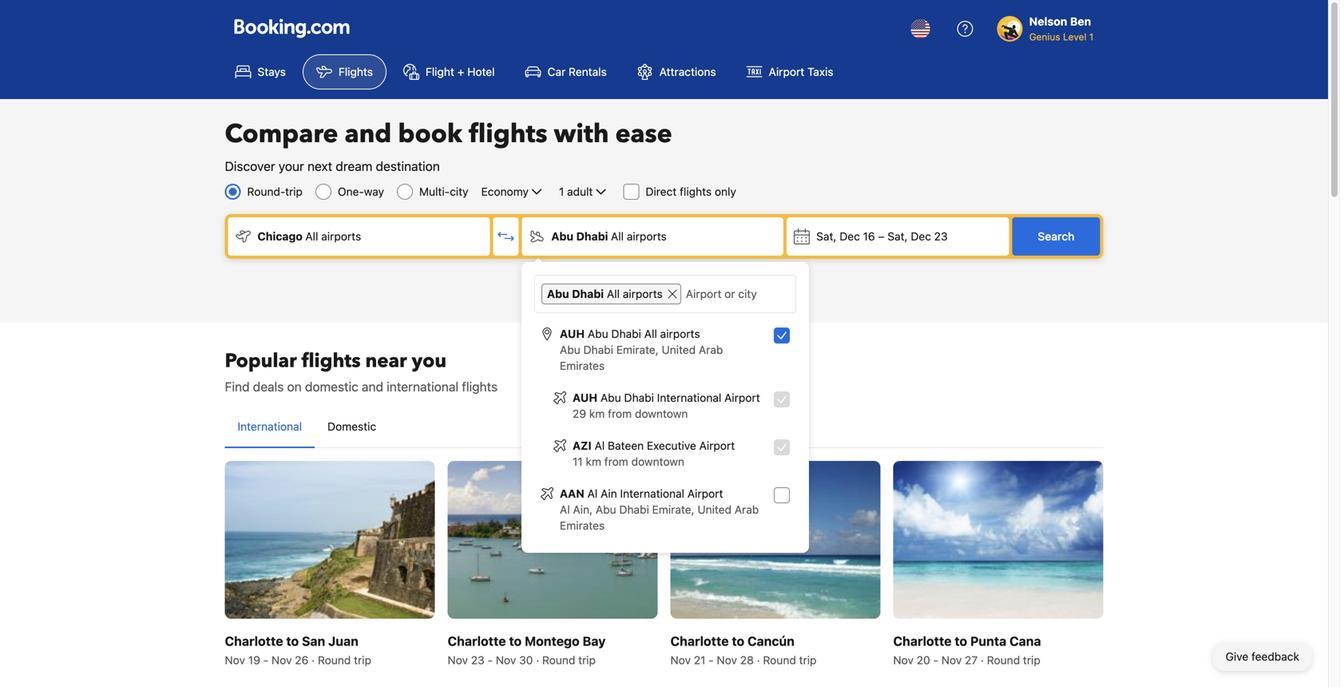 Task type: describe. For each thing, give the bounding box(es) containing it.
5 nov from the left
[[671, 653, 691, 666]]

charlotte to cancún image
[[671, 461, 881, 619]]

aan al ain international airport al ain, abu dhabi emirate, united arab emirates
[[560, 487, 759, 532]]

7 nov from the left
[[894, 653, 914, 666]]

juan
[[328, 633, 359, 648]]

international button
[[225, 406, 315, 447]]

flights up domestic
[[302, 348, 361, 374]]

27
[[965, 653, 978, 666]]

4 nov from the left
[[496, 653, 516, 666]]

azi al bateen executive airport 11 km from downtown
[[573, 439, 735, 468]]

city
[[450, 185, 469, 198]]

domestic button
[[315, 406, 389, 447]]

flights
[[339, 65, 373, 78]]

1 inside nelson ben genius level 1
[[1090, 31, 1094, 42]]

8 nov from the left
[[942, 653, 962, 666]]

taxis
[[808, 65, 834, 78]]

round-trip
[[247, 185, 303, 198]]

emirate, inside auh abu dhabi all airports abu dhabi emirate, united arab emirates
[[617, 343, 659, 356]]

trip for charlotte to montego bay
[[578, 653, 596, 666]]

trip for charlotte to san juan
[[354, 653, 371, 666]]

charlotte to montego bay image
[[448, 461, 658, 619]]

nelson
[[1030, 15, 1068, 28]]

- inside charlotte to cancún nov 21 - nov 28 · round trip
[[709, 653, 714, 666]]

and inside compare and book flights with ease discover your next dream destination
[[345, 117, 392, 151]]

domestic
[[328, 420, 376, 433]]

dream
[[336, 159, 373, 174]]

direct flights only
[[646, 185, 737, 198]]

genius
[[1030, 31, 1061, 42]]

popular flights near you find deals on domestic and international flights
[[225, 348, 498, 394]]

aan
[[560, 487, 585, 500]]

hotel
[[467, 65, 495, 78]]

all inside auh abu dhabi all airports abu dhabi emirate, united arab emirates
[[644, 327, 657, 340]]

discover
[[225, 159, 275, 174]]

auh abu dhabi all airports abu dhabi emirate, united arab emirates
[[560, 327, 723, 372]]

direct
[[646, 185, 677, 198]]

ease
[[616, 117, 672, 151]]

round for charlotte to montego bay
[[542, 653, 575, 666]]

way
[[364, 185, 384, 198]]

· for charlotte to san juan
[[312, 653, 315, 666]]

charlotte to punta cana nov 20 - nov 27 · round trip
[[894, 633, 1041, 666]]

auh for abu
[[560, 327, 585, 340]]

charlotte for charlotte to cancún
[[671, 633, 729, 648]]

–
[[878, 230, 885, 243]]

trip down your at the left top of the page
[[285, 185, 303, 198]]

one-
[[338, 185, 364, 198]]

auh abu dhabi international airport 29 km from downtown
[[573, 391, 760, 420]]

stays link
[[222, 54, 300, 89]]

flights inside compare and book flights with ease discover your next dream destination
[[469, 117, 548, 151]]

international for 29 km from downtown
[[657, 391, 722, 404]]

level
[[1063, 31, 1087, 42]]

21
[[694, 653, 706, 666]]

next
[[308, 159, 332, 174]]

al for al ain international airport
[[588, 487, 598, 500]]

16
[[863, 230, 875, 243]]

near
[[365, 348, 407, 374]]

ain
[[601, 487, 617, 500]]

car
[[548, 65, 566, 78]]

multi-city
[[419, 185, 469, 198]]

car rentals
[[548, 65, 607, 78]]

19
[[248, 653, 260, 666]]

round inside charlotte to cancún nov 21 - nov 28 · round trip
[[763, 653, 796, 666]]

2 nov from the left
[[272, 653, 292, 666]]

give feedback button
[[1213, 642, 1313, 671]]

charlotte for charlotte to punta cana
[[894, 633, 952, 648]]

charlotte to cancún nov 21 - nov 28 · round trip
[[671, 633, 817, 666]]

international for al ain, abu dhabi emirate, united arab emirates
[[620, 487, 685, 500]]

popular
[[225, 348, 297, 374]]

29
[[573, 407, 586, 420]]

charlotte to punta cana image
[[894, 461, 1104, 619]]

nelson ben genius level 1
[[1030, 15, 1094, 42]]

+
[[458, 65, 464, 78]]

adult
[[567, 185, 593, 198]]

23 inside charlotte to montego bay nov 23 - nov 30 · round trip
[[471, 653, 485, 666]]

your
[[279, 159, 304, 174]]

arab inside auh abu dhabi all airports abu dhabi emirate, united arab emirates
[[699, 343, 723, 356]]

flights right international
[[462, 379, 498, 394]]

san
[[302, 633, 325, 648]]

search button
[[1013, 217, 1100, 256]]

airport for abu dhabi international airport
[[725, 391, 760, 404]]

20
[[917, 653, 931, 666]]

give feedback
[[1226, 650, 1300, 663]]

cancún
[[748, 633, 795, 648]]

search
[[1038, 230, 1075, 243]]

azi
[[573, 439, 592, 452]]

trip inside charlotte to cancún nov 21 - nov 28 · round trip
[[799, 653, 817, 666]]

feedback
[[1252, 650, 1300, 663]]

give
[[1226, 650, 1249, 663]]

flight + hotel
[[426, 65, 495, 78]]

with
[[554, 117, 609, 151]]

0 vertical spatial abu dhabi all airports
[[552, 230, 667, 243]]

book
[[398, 117, 463, 151]]

downtown for executive
[[632, 455, 685, 468]]

tab list containing international
[[225, 406, 1104, 449]]

chicago
[[258, 230, 303, 243]]

1 inside popup button
[[559, 185, 564, 198]]

charlotte to montego bay nov 23 - nov 30 · round trip
[[448, 633, 606, 666]]

6 nov from the left
[[717, 653, 737, 666]]

· for charlotte to punta cana
[[981, 653, 984, 666]]

compare and book flights with ease discover your next dream destination
[[225, 117, 672, 174]]

- for charlotte to punta cana
[[934, 653, 939, 666]]



Task type: locate. For each thing, give the bounding box(es) containing it.
auh inside auh abu dhabi international airport 29 km from downtown
[[573, 391, 598, 404]]

1 sat, from the left
[[817, 230, 837, 243]]

arab
[[699, 343, 723, 356], [735, 503, 759, 516]]

all
[[305, 230, 318, 243], [611, 230, 624, 243], [607, 287, 620, 300], [644, 327, 657, 340]]

dhabi
[[576, 230, 608, 243], [572, 287, 604, 300], [612, 327, 641, 340], [584, 343, 614, 356], [624, 391, 654, 404], [619, 503, 649, 516]]

charlotte inside 'charlotte to punta cana nov 20 - nov 27 · round trip'
[[894, 633, 952, 648]]

0 horizontal spatial dec
[[840, 230, 860, 243]]

compare
[[225, 117, 338, 151]]

you
[[412, 348, 447, 374]]

- inside charlotte to montego bay nov 23 - nov 30 · round trip
[[488, 653, 493, 666]]

1 vertical spatial km
[[586, 455, 602, 468]]

punta
[[971, 633, 1007, 648]]

sat, right "–"
[[888, 230, 908, 243]]

1 emirates from the top
[[560, 359, 605, 372]]

only
[[715, 185, 737, 198]]

dhabi inside aan al ain international airport al ain, abu dhabi emirate, united arab emirates
[[619, 503, 649, 516]]

emirate, up auh abu dhabi international airport 29 km from downtown
[[617, 343, 659, 356]]

airports down one- on the top left of page
[[321, 230, 361, 243]]

sat, left 16
[[817, 230, 837, 243]]

- right 21
[[709, 653, 714, 666]]

0 vertical spatial from
[[608, 407, 632, 420]]

airport taxis link
[[733, 54, 847, 89]]

4 charlotte from the left
[[894, 633, 952, 648]]

downtown down the executive at the bottom of the page
[[632, 455, 685, 468]]

Airport or city text field
[[684, 284, 789, 304]]

charlotte inside charlotte to montego bay nov 23 - nov 30 · round trip
[[448, 633, 506, 648]]

0 vertical spatial and
[[345, 117, 392, 151]]

30
[[519, 653, 533, 666]]

from for bateen
[[605, 455, 629, 468]]

round down montego
[[542, 653, 575, 666]]

destination
[[376, 159, 440, 174]]

1 horizontal spatial 23
[[934, 230, 948, 243]]

2 vertical spatial international
[[620, 487, 685, 500]]

airports up auh abu dhabi all airports abu dhabi emirate, united arab emirates
[[623, 287, 663, 300]]

abu inside aan al ain international airport al ain, abu dhabi emirate, united arab emirates
[[596, 503, 616, 516]]

from inside auh abu dhabi international airport 29 km from downtown
[[608, 407, 632, 420]]

ain,
[[573, 503, 593, 516]]

trip for charlotte to punta cana
[[1023, 653, 1041, 666]]

3 nov from the left
[[448, 653, 468, 666]]

dec right "–"
[[911, 230, 931, 243]]

al for al bateen executive airport
[[595, 439, 605, 452]]

to inside charlotte to san juan nov 19 - nov 26 · round trip
[[286, 633, 299, 648]]

auh for 29
[[573, 391, 598, 404]]

km for auh
[[589, 407, 605, 420]]

downtown for international
[[635, 407, 688, 420]]

km right 29
[[589, 407, 605, 420]]

· right 30
[[536, 653, 539, 666]]

emirate, inside aan al ain international airport al ain, abu dhabi emirate, united arab emirates
[[652, 503, 695, 516]]

domestic
[[305, 379, 359, 394]]

airport for al bateen executive airport
[[699, 439, 735, 452]]

- for charlotte to montego bay
[[488, 653, 493, 666]]

1 adult
[[559, 185, 593, 198]]

abu dhabi all airports
[[552, 230, 667, 243], [547, 287, 663, 300]]

abu dhabi all airports down "1 adult" popup button
[[552, 230, 667, 243]]

abu inside auh abu dhabi international airport 29 km from downtown
[[601, 391, 621, 404]]

economy
[[481, 185, 529, 198]]

0 vertical spatial 23
[[934, 230, 948, 243]]

to left san
[[286, 633, 299, 648]]

23 left 30
[[471, 653, 485, 666]]

from up bateen
[[608, 407, 632, 420]]

al down aan in the bottom of the page
[[560, 503, 570, 516]]

· right 28
[[757, 653, 760, 666]]

1 vertical spatial from
[[605, 455, 629, 468]]

to for cancún
[[732, 633, 745, 648]]

deals
[[253, 379, 284, 394]]

international down azi al bateen executive airport 11 km from downtown
[[620, 487, 685, 500]]

0 vertical spatial 1
[[1090, 31, 1094, 42]]

· for charlotte to montego bay
[[536, 653, 539, 666]]

km right 11
[[586, 455, 602, 468]]

1 vertical spatial al
[[588, 487, 598, 500]]

trip inside charlotte to montego bay nov 23 - nov 30 · round trip
[[578, 653, 596, 666]]

0 vertical spatial arab
[[699, 343, 723, 356]]

charlotte to san juan nov 19 - nov 26 · round trip
[[225, 633, 371, 666]]

0 vertical spatial downtown
[[635, 407, 688, 420]]

to for montego
[[509, 633, 522, 648]]

downtown up the executive at the bottom of the page
[[635, 407, 688, 420]]

charlotte for charlotte to montego bay
[[448, 633, 506, 648]]

bay
[[583, 633, 606, 648]]

charlotte
[[225, 633, 283, 648], [448, 633, 506, 648], [671, 633, 729, 648], [894, 633, 952, 648]]

1 horizontal spatial sat,
[[888, 230, 908, 243]]

to up 28
[[732, 633, 745, 648]]

emirate, down azi al bateen executive airport 11 km from downtown
[[652, 503, 695, 516]]

1 vertical spatial and
[[362, 379, 383, 394]]

0 horizontal spatial arab
[[699, 343, 723, 356]]

al inside azi al bateen executive airport 11 km from downtown
[[595, 439, 605, 452]]

airport inside aan al ain international airport al ain, abu dhabi emirate, united arab emirates
[[688, 487, 723, 500]]

charlotte for charlotte to san juan
[[225, 633, 283, 648]]

2 - from the left
[[488, 653, 493, 666]]

· inside 'charlotte to punta cana nov 20 - nov 27 · round trip'
[[981, 653, 984, 666]]

trip down bay
[[578, 653, 596, 666]]

flights link
[[303, 54, 387, 89]]

3 charlotte from the left
[[671, 633, 729, 648]]

to
[[286, 633, 299, 648], [509, 633, 522, 648], [732, 633, 745, 648], [955, 633, 968, 648]]

to for san
[[286, 633, 299, 648]]

attractions
[[660, 65, 716, 78]]

3 · from the left
[[757, 653, 760, 666]]

1 - from the left
[[263, 653, 269, 666]]

- right the "20"
[[934, 653, 939, 666]]

1 horizontal spatial dec
[[911, 230, 931, 243]]

from for dhabi
[[608, 407, 632, 420]]

and up dream
[[345, 117, 392, 151]]

to inside charlotte to cancún nov 21 - nov 28 · round trip
[[732, 633, 745, 648]]

charlotte to san juan image
[[225, 461, 435, 619]]

1 horizontal spatial 1
[[1090, 31, 1094, 42]]

airport inside auh abu dhabi international airport 29 km from downtown
[[725, 391, 760, 404]]

0 vertical spatial al
[[595, 439, 605, 452]]

downtown
[[635, 407, 688, 420], [632, 455, 685, 468]]

sat, dec 16 – sat, dec 23 button
[[787, 217, 1009, 256]]

trip down juan
[[354, 653, 371, 666]]

emirates up 29
[[560, 359, 605, 372]]

- inside charlotte to san juan nov 19 - nov 26 · round trip
[[263, 653, 269, 666]]

charlotte inside charlotte to san juan nov 19 - nov 26 · round trip
[[225, 633, 283, 648]]

multi-
[[419, 185, 450, 198]]

3 - from the left
[[709, 653, 714, 666]]

emirates inside aan al ain international airport al ain, abu dhabi emirate, united arab emirates
[[560, 519, 605, 532]]

1 vertical spatial emirates
[[560, 519, 605, 532]]

0 vertical spatial emirate,
[[617, 343, 659, 356]]

round inside charlotte to san juan nov 19 - nov 26 · round trip
[[318, 653, 351, 666]]

1 vertical spatial international
[[238, 420, 302, 433]]

round for charlotte to punta cana
[[987, 653, 1020, 666]]

on
[[287, 379, 302, 394]]

rentals
[[569, 65, 607, 78]]

charlotte left montego
[[448, 633, 506, 648]]

1 dec from the left
[[840, 230, 860, 243]]

ben
[[1070, 15, 1092, 28]]

dhabi inside auh abu dhabi international airport 29 km from downtown
[[624, 391, 654, 404]]

- right 19
[[263, 653, 269, 666]]

1 adult button
[[558, 182, 611, 201]]

airports inside auh abu dhabi all airports abu dhabi emirate, united arab emirates
[[660, 327, 700, 340]]

· right 26 in the left bottom of the page
[[312, 653, 315, 666]]

emirates down "ain," in the left bottom of the page
[[560, 519, 605, 532]]

trip inside 'charlotte to punta cana nov 20 - nov 27 · round trip'
[[1023, 653, 1041, 666]]

1 charlotte from the left
[[225, 633, 283, 648]]

0 vertical spatial km
[[589, 407, 605, 420]]

0 horizontal spatial united
[[662, 343, 696, 356]]

car rentals link
[[512, 54, 621, 89]]

airport
[[769, 65, 805, 78], [725, 391, 760, 404], [699, 439, 735, 452], [688, 487, 723, 500]]

attractions link
[[624, 54, 730, 89]]

1 to from the left
[[286, 633, 299, 648]]

airports down airport or city text box
[[660, 327, 700, 340]]

charlotte up 19
[[225, 633, 283, 648]]

1 right 'level'
[[1090, 31, 1094, 42]]

abu dhabi all airports up auh abu dhabi all airports abu dhabi emirate, united arab emirates
[[547, 287, 663, 300]]

1
[[1090, 31, 1094, 42], [559, 185, 564, 198]]

·
[[312, 653, 315, 666], [536, 653, 539, 666], [757, 653, 760, 666], [981, 653, 984, 666]]

round
[[318, 653, 351, 666], [542, 653, 575, 666], [763, 653, 796, 666], [987, 653, 1020, 666]]

round down punta
[[987, 653, 1020, 666]]

to up 30
[[509, 633, 522, 648]]

flight + hotel link
[[390, 54, 509, 89]]

al left ain
[[588, 487, 598, 500]]

one-way
[[338, 185, 384, 198]]

km inside auh abu dhabi international airport 29 km from downtown
[[589, 407, 605, 420]]

to for punta
[[955, 633, 968, 648]]

flights up economy
[[469, 117, 548, 151]]

4 to from the left
[[955, 633, 968, 648]]

· inside charlotte to san juan nov 19 - nov 26 · round trip
[[312, 653, 315, 666]]

emirates inside auh abu dhabi all airports abu dhabi emirate, united arab emirates
[[560, 359, 605, 372]]

airport inside azi al bateen executive airport 11 km from downtown
[[699, 439, 735, 452]]

united inside aan al ain international airport al ain, abu dhabi emirate, united arab emirates
[[698, 503, 732, 516]]

international up the executive at the bottom of the page
[[657, 391, 722, 404]]

trip down cana
[[1023, 653, 1041, 666]]

1 horizontal spatial arab
[[735, 503, 759, 516]]

0 vertical spatial united
[[662, 343, 696, 356]]

· inside charlotte to cancún nov 21 - nov 28 · round trip
[[757, 653, 760, 666]]

2 to from the left
[[509, 633, 522, 648]]

0 vertical spatial emirates
[[560, 359, 605, 372]]

2 vertical spatial al
[[560, 503, 570, 516]]

to up 27
[[955, 633, 968, 648]]

charlotte inside charlotte to cancún nov 21 - nov 28 · round trip
[[671, 633, 729, 648]]

4 · from the left
[[981, 653, 984, 666]]

auh inside auh abu dhabi all airports abu dhabi emirate, united arab emirates
[[560, 327, 585, 340]]

downtown inside azi al bateen executive airport 11 km from downtown
[[632, 455, 685, 468]]

km
[[589, 407, 605, 420], [586, 455, 602, 468]]

4 - from the left
[[934, 653, 939, 666]]

united
[[662, 343, 696, 356], [698, 503, 732, 516]]

executive
[[647, 439, 696, 452]]

2 sat, from the left
[[888, 230, 908, 243]]

2 round from the left
[[542, 653, 575, 666]]

dec
[[840, 230, 860, 243], [911, 230, 931, 243]]

26
[[295, 653, 309, 666]]

cana
[[1010, 633, 1041, 648]]

round inside 'charlotte to punta cana nov 20 - nov 27 · round trip'
[[987, 653, 1020, 666]]

airport taxis
[[769, 65, 834, 78]]

emirates
[[560, 359, 605, 372], [560, 519, 605, 532]]

0 vertical spatial international
[[657, 391, 722, 404]]

stays
[[258, 65, 286, 78]]

from
[[608, 407, 632, 420], [605, 455, 629, 468]]

downtown inside auh abu dhabi international airport 29 km from downtown
[[635, 407, 688, 420]]

and inside popular flights near you find deals on domestic and international flights
[[362, 379, 383, 394]]

2 dec from the left
[[911, 230, 931, 243]]

international inside button
[[238, 420, 302, 433]]

- left 30
[[488, 653, 493, 666]]

0 horizontal spatial sat,
[[817, 230, 837, 243]]

km inside azi al bateen executive airport 11 km from downtown
[[586, 455, 602, 468]]

1 · from the left
[[312, 653, 315, 666]]

flights left the only
[[680, 185, 712, 198]]

to inside 'charlotte to punta cana nov 20 - nov 27 · round trip'
[[955, 633, 968, 648]]

0 vertical spatial auh
[[560, 327, 585, 340]]

2 · from the left
[[536, 653, 539, 666]]

1 vertical spatial 1
[[559, 185, 564, 198]]

round for charlotte to san juan
[[318, 653, 351, 666]]

sat, dec 16 – sat, dec 23
[[817, 230, 948, 243]]

trip right 28
[[799, 653, 817, 666]]

montego
[[525, 633, 580, 648]]

4 round from the left
[[987, 653, 1020, 666]]

1 round from the left
[[318, 653, 351, 666]]

booking.com logo image
[[234, 19, 350, 38], [234, 19, 350, 38]]

abu
[[552, 230, 574, 243], [547, 287, 569, 300], [588, 327, 609, 340], [560, 343, 581, 356], [601, 391, 621, 404], [596, 503, 616, 516]]

1 horizontal spatial united
[[698, 503, 732, 516]]

international
[[657, 391, 722, 404], [238, 420, 302, 433], [620, 487, 685, 500]]

charlotte up the "20"
[[894, 633, 952, 648]]

round down juan
[[318, 653, 351, 666]]

dec left 16
[[840, 230, 860, 243]]

arab inside aan al ain international airport al ain, abu dhabi emirate, united arab emirates
[[735, 503, 759, 516]]

· inside charlotte to montego bay nov 23 - nov 30 · round trip
[[536, 653, 539, 666]]

km for azi
[[586, 455, 602, 468]]

trip inside charlotte to san juan nov 19 - nov 26 · round trip
[[354, 653, 371, 666]]

1 left adult
[[559, 185, 564, 198]]

1 vertical spatial united
[[698, 503, 732, 516]]

2 emirates from the top
[[560, 519, 605, 532]]

united inside auh abu dhabi all airports abu dhabi emirate, united arab emirates
[[662, 343, 696, 356]]

0 horizontal spatial 23
[[471, 653, 485, 666]]

international inside aan al ain international airport al ain, abu dhabi emirate, united arab emirates
[[620, 487, 685, 500]]

3 to from the left
[[732, 633, 745, 648]]

to inside charlotte to montego bay nov 23 - nov 30 · round trip
[[509, 633, 522, 648]]

airports down direct
[[627, 230, 667, 243]]

round inside charlotte to montego bay nov 23 - nov 30 · round trip
[[542, 653, 575, 666]]

23 inside 'dropdown button'
[[934, 230, 948, 243]]

tab list
[[225, 406, 1104, 449]]

· right 27
[[981, 653, 984, 666]]

international
[[387, 379, 459, 394]]

1 vertical spatial emirate,
[[652, 503, 695, 516]]

round down cancún
[[763, 653, 796, 666]]

round-
[[247, 185, 285, 198]]

charlotte up 21
[[671, 633, 729, 648]]

11
[[573, 455, 583, 468]]

0 horizontal spatial 1
[[559, 185, 564, 198]]

press enter to select airport, and then press spacebar to add another airport element
[[534, 320, 796, 540]]

3 round from the left
[[763, 653, 796, 666]]

1 vertical spatial 23
[[471, 653, 485, 666]]

bateen
[[608, 439, 644, 452]]

international inside auh abu dhabi international airport 29 km from downtown
[[657, 391, 722, 404]]

al right azi
[[595, 439, 605, 452]]

trip
[[285, 185, 303, 198], [354, 653, 371, 666], [578, 653, 596, 666], [799, 653, 817, 666], [1023, 653, 1041, 666]]

international down deals
[[238, 420, 302, 433]]

and down near on the bottom
[[362, 379, 383, 394]]

- for charlotte to san juan
[[263, 653, 269, 666]]

1 vertical spatial auh
[[573, 391, 598, 404]]

23 right "–"
[[934, 230, 948, 243]]

from down bateen
[[605, 455, 629, 468]]

1 vertical spatial arab
[[735, 503, 759, 516]]

find
[[225, 379, 250, 394]]

flight
[[426, 65, 454, 78]]

nov
[[225, 653, 245, 666], [272, 653, 292, 666], [448, 653, 468, 666], [496, 653, 516, 666], [671, 653, 691, 666], [717, 653, 737, 666], [894, 653, 914, 666], [942, 653, 962, 666]]

1 vertical spatial abu dhabi all airports
[[547, 287, 663, 300]]

from inside azi al bateen executive airport 11 km from downtown
[[605, 455, 629, 468]]

and
[[345, 117, 392, 151], [362, 379, 383, 394]]

2 charlotte from the left
[[448, 633, 506, 648]]

- inside 'charlotte to punta cana nov 20 - nov 27 · round trip'
[[934, 653, 939, 666]]

1 vertical spatial downtown
[[632, 455, 685, 468]]

airports
[[321, 230, 361, 243], [627, 230, 667, 243], [623, 287, 663, 300], [660, 327, 700, 340]]

airport for al ain international airport
[[688, 487, 723, 500]]

1 nov from the left
[[225, 653, 245, 666]]

chicago all airports
[[258, 230, 361, 243]]



Task type: vqa. For each thing, say whether or not it's contained in the screenshot.
left United
yes



